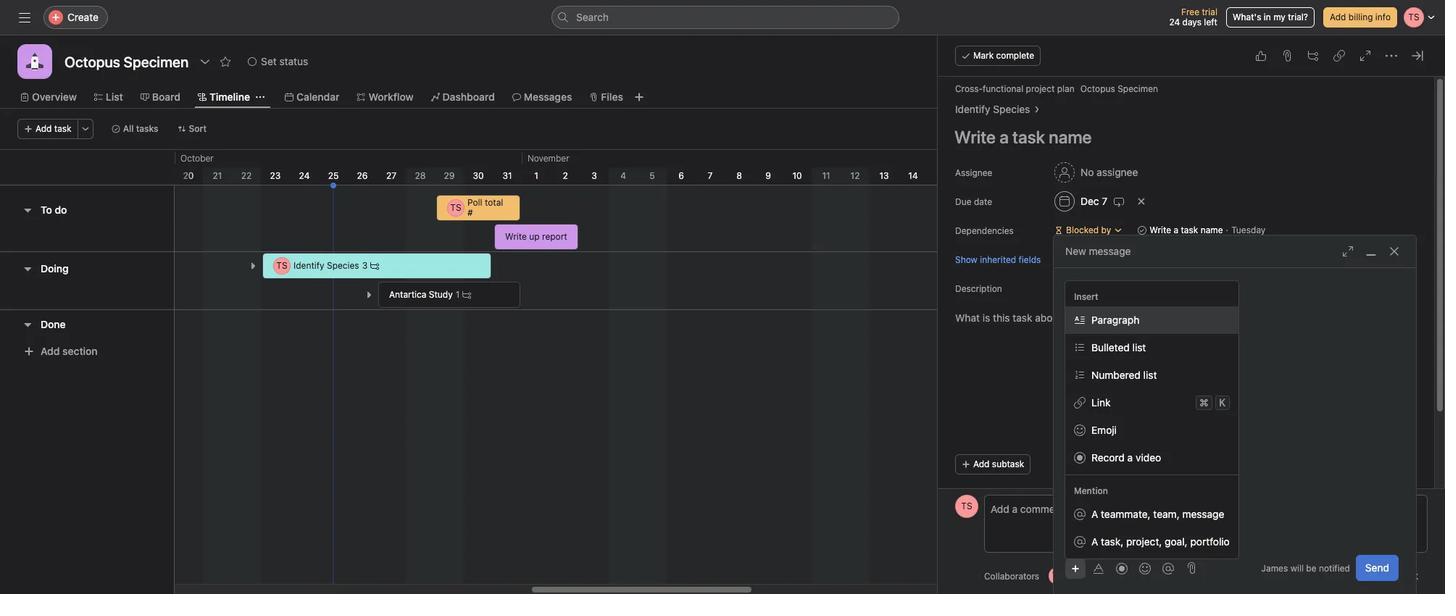 Task type: describe. For each thing, give the bounding box(es) containing it.
6
[[679, 170, 684, 181]]

26
[[357, 170, 368, 181]]

paragraph
[[1092, 314, 1140, 326]]

copy task link image
[[1334, 50, 1346, 62]]

create
[[67, 11, 99, 23]]

list
[[106, 91, 123, 103]]

overview link
[[20, 89, 77, 105]]

task for add task
[[54, 123, 72, 134]]

more actions image
[[81, 125, 90, 133]]

blocked by button
[[1049, 220, 1130, 241]]

add for add task
[[36, 123, 52, 134]]

octopus
[[1081, 83, 1116, 94]]

goal,
[[1165, 536, 1188, 548]]

november
[[528, 153, 570, 164]]

full screen image
[[1360, 50, 1372, 62]]

task for leave task
[[1399, 570, 1419, 582]]

identify species inside main content
[[956, 103, 1031, 115]]

trial
[[1203, 7, 1218, 17]]

add billing info button
[[1324, 7, 1398, 28]]

expand popout to full screen image
[[1343, 246, 1355, 257]]

minimize image
[[1366, 246, 1378, 257]]

report
[[542, 231, 568, 242]]

main content containing identify species
[[938, 77, 1435, 580]]

james for james will be notified
[[1262, 563, 1289, 574]]

dec 7 button
[[1049, 189, 1132, 215]]

james will be notified
[[1262, 563, 1351, 574]]

0 vertical spatial species
[[994, 103, 1031, 115]]

doing button
[[41, 256, 69, 282]]

remove image
[[1278, 226, 1287, 235]]

specimen
[[1118, 83, 1159, 94]]

ts left #
[[451, 202, 462, 213]]

collapse task list for the section to do image
[[22, 204, 33, 216]]

set
[[261, 55, 277, 67]]

#
[[468, 207, 473, 218]]

list for numbered list
[[1144, 369, 1158, 381]]

poll
[[468, 197, 483, 208]]

9
[[766, 170, 771, 181]]

dashboard link
[[431, 89, 495, 105]]

Add subject text field
[[1054, 280, 1417, 300]]

write a task name
[[1150, 225, 1224, 236]]

Task Name text field
[[946, 120, 1418, 154]]

all tasks
[[123, 123, 158, 134]]

functional
[[983, 83, 1024, 94]]

collapse task list for the section doing image
[[22, 263, 33, 275]]

add tab image
[[634, 91, 645, 103]]

list link
[[94, 89, 123, 105]]

28
[[415, 170, 426, 181]]

repeats image
[[1114, 196, 1126, 207]]

expand sidebar image
[[19, 12, 30, 23]]

timeline link
[[198, 89, 250, 105]]

trial?
[[1289, 12, 1309, 22]]

a for a task, project, goal, portfolio
[[1092, 536, 1099, 548]]

assignee
[[956, 168, 993, 178]]

task,
[[1102, 536, 1124, 548]]

attachments: add a file to this task, image
[[1282, 50, 1294, 62]]

add for add billing info
[[1331, 12, 1347, 22]]

notified
[[1320, 563, 1351, 574]]

clear due date image
[[1138, 197, 1147, 206]]

25
[[328, 170, 339, 181]]

add subtask image
[[1308, 50, 1320, 62]]

record a video image
[[1117, 563, 1128, 575]]

by
[[1102, 225, 1112, 236]]

record
[[1092, 452, 1125, 464]]

done
[[41, 318, 66, 330]]

cross-functional project plan link
[[956, 83, 1075, 94]]

show
[[956, 254, 978, 265]]

tuesday
[[1232, 225, 1266, 236]]

to do
[[41, 204, 67, 216]]

31
[[503, 170, 512, 181]]

overview
[[32, 91, 77, 103]]

will
[[1291, 563, 1305, 574]]

fields
[[1019, 254, 1042, 265]]

name
[[1201, 225, 1224, 236]]

list for bulleted list
[[1133, 342, 1147, 354]]

⌘
[[1200, 397, 1209, 409]]

search list box
[[552, 6, 900, 29]]

free
[[1182, 7, 1200, 17]]

20
[[183, 170, 194, 181]]

21
[[213, 170, 222, 181]]

send button
[[1357, 555, 1400, 582]]

identify inside identify species link
[[956, 103, 991, 115]]

a for a teammate, team, message
[[1092, 508, 1099, 521]]

0 likes. click to like this task image
[[1256, 50, 1268, 62]]

rocket image
[[26, 53, 44, 70]]

k
[[1220, 397, 1226, 409]]

add subtask button
[[956, 455, 1031, 475]]

set status button
[[242, 51, 315, 72]]

tab actions image
[[256, 93, 265, 102]]

all tasks button
[[105, 119, 165, 139]]

1 vertical spatial ts button
[[1049, 568, 1067, 585]]

create button
[[44, 6, 108, 29]]

task inside main content
[[1182, 225, 1199, 236]]

1 vertical spatial identify
[[294, 260, 325, 271]]

story
[[1098, 339, 1123, 352]]

0 horizontal spatial identify species
[[294, 260, 359, 271]]

at mention image
[[1163, 563, 1175, 575]]

antartica
[[389, 289, 427, 300]]

show subtasks for task identify species image
[[249, 262, 257, 270]]

doing
[[41, 263, 69, 275]]

1 vertical spatial species
[[327, 260, 359, 271]]

ts down 'add subtask' button
[[962, 501, 973, 512]]

long
[[1072, 339, 1095, 352]]

set status
[[261, 55, 308, 67]]

add another dependency image
[[1298, 226, 1307, 235]]

my
[[1274, 12, 1286, 22]]

dialog containing new message
[[1054, 236, 1417, 595]]

complete
[[997, 50, 1035, 61]]

video
[[1136, 452, 1162, 464]]

date
[[975, 197, 993, 207]]

collaborators
[[985, 571, 1040, 582]]

mark
[[974, 50, 994, 61]]

blocked by
[[1067, 225, 1112, 236]]

what's in my trial?
[[1233, 12, 1309, 22]]

timeline
[[210, 91, 250, 103]]

dec 7
[[1081, 195, 1108, 207]]

show options image
[[200, 56, 211, 67]]



Task type: vqa. For each thing, say whether or not it's contained in the screenshot.
Add inside main content
yes



Task type: locate. For each thing, give the bounding box(es) containing it.
24 right 23
[[299, 170, 310, 181]]

1 horizontal spatial james
[[1262, 563, 1289, 574]]

close details image
[[1413, 50, 1424, 62]]

leftcount image up show subtasks for task antartica study image
[[371, 262, 379, 270]]

a for record
[[1128, 452, 1134, 464]]

0 vertical spatial task
[[54, 123, 72, 134]]

add billing info
[[1331, 12, 1392, 22]]

james up -
[[1113, 315, 1143, 328]]

4
[[621, 170, 626, 181]]

0 horizontal spatial leftcount image
[[371, 262, 379, 270]]

1 horizontal spatial 1
[[535, 170, 539, 181]]

blocked
[[1067, 225, 1099, 236]]

workflow link
[[357, 89, 414, 105]]

bulleted list
[[1092, 342, 1147, 354]]

add left subtask
[[974, 459, 990, 470]]

7 left repeats image
[[1102, 195, 1108, 207]]

to inside button
[[41, 204, 52, 216]]

tasks
[[136, 123, 158, 134]]

james row
[[1092, 313, 1397, 334]]

billing
[[1349, 12, 1374, 22]]

james for james
[[1113, 315, 1143, 328]]

dialog
[[938, 36, 1446, 595], [1054, 236, 1417, 595]]

7 left 8
[[708, 170, 713, 181]]

emoji image
[[1140, 563, 1152, 575]]

1 horizontal spatial identify
[[956, 103, 991, 115]]

write for write a task name
[[1150, 225, 1172, 236]]

ts left insert an object image
[[1053, 571, 1064, 582]]

1 vertical spatial a
[[1092, 536, 1099, 548]]

1 horizontal spatial 24
[[1170, 17, 1181, 28]]

send
[[1366, 562, 1390, 574]]

7 inside dropdown button
[[1102, 195, 1108, 207]]

main content
[[938, 77, 1435, 580]]

left
[[1205, 17, 1218, 28]]

1 vertical spatial to
[[1072, 315, 1083, 327]]

3 left the '4'
[[592, 170, 597, 181]]

what's in my trial? button
[[1227, 7, 1315, 28]]

do
[[55, 204, 67, 216]]

add
[[1331, 12, 1347, 22], [36, 123, 52, 134], [41, 345, 60, 358], [974, 459, 990, 470]]

1 horizontal spatial species
[[994, 103, 1031, 115]]

leftcount image right study at the left of the page
[[463, 291, 472, 299]]

1 vertical spatial leftcount image
[[463, 291, 472, 299]]

0 vertical spatial a
[[1092, 508, 1099, 521]]

0 vertical spatial list
[[1133, 342, 1147, 354]]

0 horizontal spatial to
[[41, 204, 52, 216]]

antartica study
[[389, 289, 453, 300]]

formatting image
[[1094, 563, 1105, 575]]

to left the "do"
[[41, 204, 52, 216]]

1 horizontal spatial identify species
[[956, 103, 1031, 115]]

project,
[[1127, 536, 1163, 548]]

dialog containing identify species
[[938, 36, 1446, 595]]

identify down cross-
[[956, 103, 991, 115]]

1 vertical spatial 24
[[299, 170, 310, 181]]

up
[[530, 231, 540, 242]]

calendar link
[[285, 89, 340, 105]]

1 vertical spatial a
[[1128, 452, 1134, 464]]

team,
[[1154, 508, 1180, 521]]

0 vertical spatial james
[[1113, 315, 1143, 328]]

calendar
[[297, 91, 340, 103]]

numbered list
[[1092, 369, 1158, 381]]

files link
[[590, 89, 624, 105]]

a inside main content
[[1174, 225, 1179, 236]]

a task, project, goal, portfolio
[[1092, 536, 1230, 548]]

1 vertical spatial task
[[1182, 225, 1199, 236]]

1 down november
[[535, 170, 539, 181]]

info
[[1376, 12, 1392, 22]]

leave task
[[1368, 570, 1419, 582]]

0 horizontal spatial species
[[327, 260, 359, 271]]

task left the name
[[1182, 225, 1199, 236]]

board link
[[141, 89, 181, 105]]

0 horizontal spatial 3
[[362, 260, 368, 271]]

toolbar
[[1066, 558, 1182, 579]]

more actions for this task image
[[1386, 50, 1398, 62]]

poll total #
[[468, 197, 504, 218]]

paragraph menu item
[[1066, 307, 1239, 334]]

None text field
[[61, 49, 192, 75]]

inherited
[[981, 254, 1017, 265]]

27
[[386, 170, 397, 181]]

to for to
[[1072, 315, 1083, 327]]

show subtasks for task antartica study image
[[365, 291, 373, 299]]

1 horizontal spatial write
[[1150, 225, 1172, 236]]

task left more actions image
[[54, 123, 72, 134]]

1 vertical spatial 7
[[1102, 195, 1108, 207]]

all
[[123, 123, 134, 134]]

1 horizontal spatial leftcount image
[[463, 291, 472, 299]]

james left will
[[1262, 563, 1289, 574]]

add to starred image
[[220, 56, 231, 67]]

no
[[1081, 166, 1095, 178]]

a down mention
[[1092, 508, 1099, 521]]

mention
[[1075, 486, 1109, 497]]

identify right "show subtasks for task identify species" image
[[294, 260, 325, 271]]

14
[[909, 170, 919, 181]]

add down the overview "link"
[[36, 123, 52, 134]]

dec
[[1081, 195, 1100, 207]]

0 vertical spatial identify
[[956, 103, 991, 115]]

close image
[[1389, 246, 1401, 257]]

15
[[938, 170, 947, 181]]

list right -
[[1133, 342, 1147, 354]]

write inside main content
[[1150, 225, 1172, 236]]

0 vertical spatial 1
[[535, 170, 539, 181]]

ts button left insert an object image
[[1049, 568, 1067, 585]]

show inherited fields button
[[956, 253, 1042, 266]]

write for write up report
[[505, 231, 527, 242]]

2 horizontal spatial task
[[1399, 570, 1419, 582]]

write left the name
[[1150, 225, 1172, 236]]

to do button
[[41, 197, 67, 223]]

a left the name
[[1174, 225, 1179, 236]]

cross-
[[956, 83, 983, 94]]

1 horizontal spatial to
[[1072, 315, 1083, 327]]

a
[[1092, 508, 1099, 521], [1092, 536, 1099, 548]]

add down done button
[[41, 345, 60, 358]]

a left task,
[[1092, 536, 1099, 548]]

1 horizontal spatial task
[[1182, 225, 1199, 236]]

0 horizontal spatial 1
[[456, 289, 460, 300]]

1 horizontal spatial 3
[[592, 170, 597, 181]]

add left the "billing"
[[1331, 12, 1347, 22]]

1 vertical spatial james
[[1262, 563, 1289, 574]]

subtask
[[993, 459, 1025, 470]]

1 vertical spatial list
[[1144, 369, 1158, 381]]

james cell
[[1092, 313, 1161, 331]]

bulleted
[[1092, 342, 1130, 354]]

leftcount image for 3
[[371, 262, 379, 270]]

a for write
[[1174, 225, 1179, 236]]

0 vertical spatial leftcount image
[[371, 262, 379, 270]]

ts right "show subtasks for task identify species" image
[[277, 260, 288, 271]]

octopus specimen link
[[1081, 83, 1159, 94]]

0 horizontal spatial write
[[505, 231, 527, 242]]

insert an object image
[[1072, 565, 1080, 573]]

1 vertical spatial 1
[[456, 289, 460, 300]]

ts button down 'add subtask' button
[[956, 495, 979, 518]]

8
[[737, 170, 742, 181]]

files
[[601, 91, 624, 103]]

write left up
[[505, 231, 527, 242]]

12
[[851, 170, 860, 181]]

mark complete button
[[956, 46, 1041, 66]]

1 horizontal spatial a
[[1174, 225, 1179, 236]]

0 horizontal spatial a
[[1128, 452, 1134, 464]]

2 vertical spatial task
[[1399, 570, 1419, 582]]

teammate,
[[1102, 508, 1151, 521]]

0 horizontal spatial task
[[54, 123, 72, 134]]

to left ja at bottom right
[[1072, 315, 1083, 327]]

dependencies
[[956, 226, 1014, 236]]

11
[[823, 170, 831, 181]]

2 a from the top
[[1092, 536, 1099, 548]]

portfolio
[[1191, 536, 1230, 548]]

list down short
[[1144, 369, 1158, 381]]

1 a from the top
[[1092, 508, 1099, 521]]

add section
[[41, 345, 98, 358]]

1 vertical spatial identify species
[[294, 260, 359, 271]]

0 vertical spatial to
[[41, 204, 52, 216]]

ts button
[[956, 495, 979, 518], [1049, 568, 1067, 585]]

search button
[[552, 6, 900, 29]]

to
[[41, 204, 52, 216], [1072, 315, 1083, 327]]

leftcount image
[[371, 262, 379, 270], [463, 291, 472, 299]]

1 vertical spatial 3
[[362, 260, 368, 271]]

write up report
[[505, 231, 568, 242]]

add task
[[36, 123, 72, 134]]

emoji
[[1092, 424, 1117, 437]]

0 horizontal spatial ts button
[[956, 495, 979, 518]]

sort button
[[171, 119, 213, 139]]

add for add subtask
[[974, 459, 990, 470]]

done button
[[41, 311, 66, 338]]

due
[[956, 197, 972, 207]]

0 vertical spatial 24
[[1170, 17, 1181, 28]]

0 horizontal spatial james
[[1113, 315, 1143, 328]]

days
[[1183, 17, 1202, 28]]

29
[[444, 170, 455, 181]]

0 vertical spatial 3
[[592, 170, 597, 181]]

1 right study at the left of the page
[[456, 289, 460, 300]]

task right 'leave'
[[1399, 570, 1419, 582]]

plan
[[1058, 83, 1075, 94]]

5
[[650, 170, 655, 181]]

message
[[1183, 508, 1225, 521]]

0 horizontal spatial 24
[[299, 170, 310, 181]]

24 inside free trial 24 days left
[[1170, 17, 1181, 28]]

1 horizontal spatial 7
[[1102, 195, 1108, 207]]

identify
[[956, 103, 991, 115], [294, 260, 325, 271]]

no assignee button
[[1049, 160, 1145, 186]]

3 up show subtasks for task antartica study image
[[362, 260, 368, 271]]

1 inside november 1
[[535, 170, 539, 181]]

to for to do
[[41, 204, 52, 216]]

short
[[1133, 339, 1157, 352]]

2
[[563, 170, 568, 181]]

numbered
[[1092, 369, 1141, 381]]

sort
[[189, 123, 207, 134]]

total
[[485, 197, 504, 208]]

add or remove collaborators image
[[1116, 572, 1125, 581]]

add for add section
[[41, 345, 60, 358]]

leftcount image for 1
[[463, 291, 472, 299]]

0 vertical spatial 7
[[708, 170, 713, 181]]

1 horizontal spatial ts button
[[1049, 568, 1067, 585]]

james inside cell
[[1113, 315, 1143, 328]]

0 vertical spatial identify species
[[956, 103, 1031, 115]]

0 vertical spatial a
[[1174, 225, 1179, 236]]

add inside main content
[[974, 459, 990, 470]]

add section button
[[17, 339, 103, 365]]

0 horizontal spatial 7
[[708, 170, 713, 181]]

be
[[1307, 563, 1317, 574]]

0 vertical spatial ts button
[[956, 495, 979, 518]]

a left video
[[1128, 452, 1134, 464]]

24 left days
[[1170, 17, 1181, 28]]

collapse task list for the section done image
[[22, 319, 33, 330]]

assignee
[[1097, 166, 1139, 178]]

23
[[270, 170, 281, 181]]

0 horizontal spatial identify
[[294, 260, 325, 271]]



